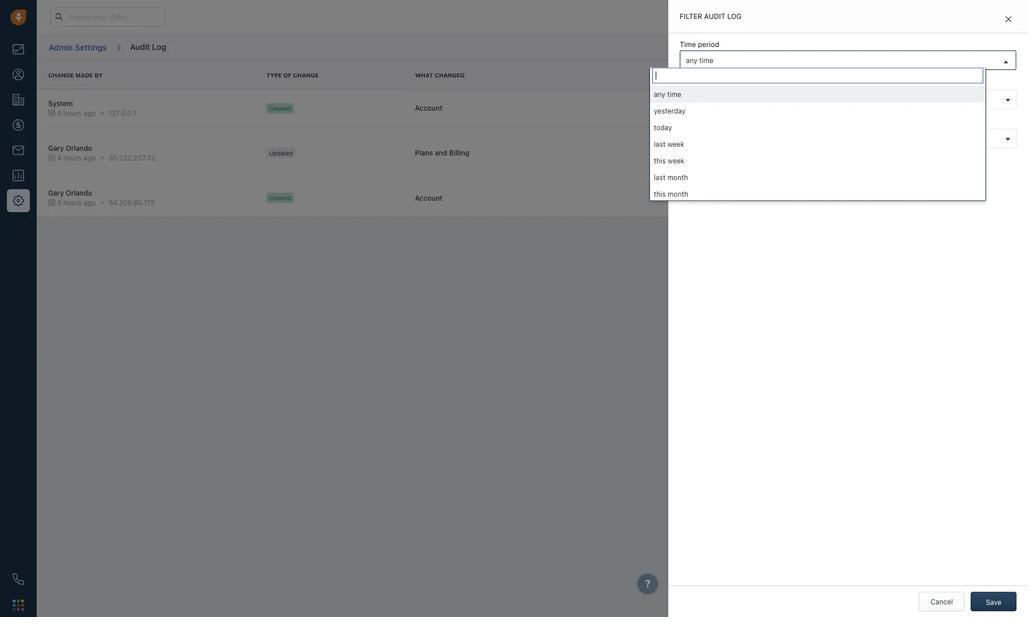 Task type: vqa. For each thing, say whether or not it's contained in the screenshot.
Enable related to Enable intelligent scoring
no



Task type: describe. For each thing, give the bounding box(es) containing it.
4 hours ago for 35.232.237.32
[[57, 154, 96, 162]]

month for this month
[[668, 190, 688, 198]]

freshworks switcher image
[[13, 600, 24, 611]]

save
[[986, 598, 1002, 606]]

the for 54.209.65.175
[[811, 191, 822, 199]]

phone image
[[13, 574, 24, 585]]

yesterday
[[654, 106, 686, 114]]

4 for 54.209.65.175
[[57, 199, 61, 207]]

what for what changed
[[680, 119, 697, 127]]

admin settings link
[[48, 38, 107, 56]]

time for any time link
[[699, 56, 714, 64]]

updated
[[269, 150, 293, 156]]

plan, for 127.0.0.1
[[878, 102, 894, 110]]

an for 127.0.0.1
[[764, 102, 771, 110]]

this month option
[[650, 185, 986, 202]]

the for 127.0.0.1
[[811, 102, 822, 110]]

any time link
[[680, 51, 1016, 70]]

time for list box on the right top of the page containing any time
[[667, 90, 681, 98]]

orlandogary85@gmail.com for 127.0.0.1
[[907, 102, 994, 110]]

what changed
[[680, 119, 728, 127]]

filter audit log
[[680, 12, 742, 20]]

filter button
[[971, 38, 1017, 57]]

filter for filter
[[990, 43, 1007, 51]]

made
[[707, 80, 726, 88]]

gary orlando for 35.232.237.32
[[48, 144, 92, 152]]

hours for 54.209.65.175
[[63, 199, 82, 207]]

system
[[48, 99, 73, 107]]

admin settings
[[49, 42, 107, 52]]

any
[[686, 95, 698, 103]]

4 for 127.0.0.1
[[57, 109, 61, 117]]

period
[[698, 40, 719, 48]]

gary for 35.232.237.32
[[48, 144, 64, 152]]

any button
[[680, 90, 1017, 109]]

dialog containing filter audit log
[[668, 0, 1028, 617]]

what changed
[[415, 72, 465, 78]]

plans and billing
[[415, 149, 470, 157]]

created an account on the sales enterprise plan, for orlandogary85@gmail.com for 54.209.65.175
[[736, 191, 994, 199]]

time
[[680, 40, 696, 48]]

cancel
[[931, 598, 953, 606]]

last for last month
[[654, 173, 666, 181]]

4 for 35.232.237.32
[[57, 154, 61, 162]]

month for last month
[[668, 173, 688, 181]]

1 horizontal spatial audit
[[704, 12, 725, 20]]

your trial ends in 21 days
[[714, 13, 790, 20]]

hours for 35.232.237.32
[[63, 154, 82, 162]]

account for 54.209.65.175
[[415, 194, 442, 202]]

plans
[[415, 149, 433, 157]]

account for 54.209.65.175
[[773, 191, 800, 199]]

week for last week
[[668, 140, 684, 148]]

of
[[283, 72, 291, 78]]

phone element
[[7, 568, 30, 591]]

last month option
[[650, 169, 986, 185]]

time period
[[680, 40, 719, 48]]

today option
[[650, 119, 986, 136]]

made
[[75, 72, 93, 78]]

billing
[[449, 149, 470, 157]]

this week option
[[650, 152, 986, 169]]

127.0.0.1
[[109, 109, 136, 117]]

orlando for 54.209.65.175
[[66, 189, 92, 197]]

change for change made by
[[680, 80, 705, 88]]

on for 54.209.65.175
[[801, 191, 810, 199]]

settings
[[75, 42, 107, 52]]

sales for 54.209.65.175
[[824, 191, 841, 199]]

change for change made by
[[48, 72, 74, 78]]

this month
[[654, 190, 688, 198]]

by
[[727, 80, 735, 88]]

4 hours ago for 54.209.65.175
[[57, 199, 96, 207]]

ends
[[743, 13, 758, 20]]

this week
[[654, 156, 685, 164]]

enterprise for 54.209.65.175
[[843, 191, 876, 199]]



Task type: locate. For each thing, give the bounding box(es) containing it.
any down time
[[686, 56, 698, 64]]

1 account from the top
[[415, 104, 442, 112]]

0 horizontal spatial time
[[667, 90, 681, 98]]

3 4 hours ago from the top
[[57, 199, 96, 207]]

0 horizontal spatial any
[[654, 90, 665, 98]]

0 vertical spatial 4 hours ago
[[57, 109, 96, 117]]

4 hours ago for 127.0.0.1
[[57, 109, 96, 117]]

1 vertical spatial created an account on the sales enterprise plan, for orlandogary85@gmail.com
[[736, 191, 994, 199]]

2 for from the top
[[896, 191, 905, 199]]

0 vertical spatial time
[[699, 56, 714, 64]]

last month
[[654, 173, 688, 181]]

last down this week
[[654, 173, 666, 181]]

1 horizontal spatial what
[[680, 119, 697, 127]]

1 enterprise from the top
[[843, 102, 876, 110]]

1 horizontal spatial log
[[727, 12, 742, 20]]

filter
[[680, 12, 702, 20], [990, 43, 1007, 51]]

0 vertical spatial audit
[[704, 12, 725, 20]]

this down last week
[[654, 156, 666, 164]]

1 vertical spatial ago
[[84, 154, 96, 162]]

any inside 'any time' option
[[654, 90, 665, 98]]

plan,
[[878, 102, 894, 110], [878, 191, 894, 199]]

4 hours ago down system
[[57, 109, 96, 117]]

what left changed
[[415, 72, 433, 78]]

week up this week
[[668, 140, 684, 148]]

2 month from the top
[[668, 190, 688, 198]]

2 gary from the top
[[48, 189, 64, 197]]

this down last month
[[654, 190, 666, 198]]

created an account on the sales enterprise plan, for orlandogary85@gmail.com down any time link
[[736, 102, 994, 110]]

on up today option
[[801, 102, 810, 110]]

orlando for 35.232.237.32
[[66, 144, 92, 152]]

enterprise for 127.0.0.1
[[843, 102, 876, 110]]

orlandogary85@gmail.com for 54.209.65.175
[[907, 191, 994, 199]]

gary orlando for 54.209.65.175
[[48, 189, 92, 197]]

this for this month
[[654, 190, 666, 198]]

change
[[48, 72, 74, 78], [293, 72, 319, 78], [680, 80, 705, 88]]

admin
[[49, 42, 73, 52]]

3 ago from the top
[[84, 199, 96, 207]]

last for last week
[[654, 140, 666, 148]]

month up this month at the top of the page
[[668, 173, 688, 181]]

0 vertical spatial the
[[811, 102, 822, 110]]

today
[[654, 123, 672, 131]]

last
[[654, 140, 666, 148], [654, 173, 666, 181]]

2 orlando from the top
[[66, 189, 92, 197]]

for
[[896, 102, 905, 110], [896, 191, 905, 199]]

0 vertical spatial 4
[[57, 109, 61, 117]]

3 4 from the top
[[57, 199, 61, 207]]

1 vertical spatial hours
[[63, 154, 82, 162]]

0 vertical spatial week
[[668, 140, 684, 148]]

changed
[[699, 119, 728, 127]]

audit down the 'search your crm...' text field
[[130, 42, 150, 51]]

ago left "127.0.0.1"
[[84, 109, 96, 117]]

sales down the last month "option" on the right top
[[824, 191, 841, 199]]

time up yesterday
[[667, 90, 681, 98]]

an down the last month "option" on the right top
[[764, 191, 771, 199]]

1 month from the top
[[668, 173, 688, 181]]

1 last from the top
[[654, 140, 666, 148]]

2 an from the top
[[764, 191, 771, 199]]

1 horizontal spatial any
[[686, 56, 698, 64]]

Search your CRM... text field
[[50, 7, 165, 27]]

0 vertical spatial hours
[[63, 109, 82, 117]]

1 vertical spatial orlando
[[66, 189, 92, 197]]

2 hours from the top
[[63, 154, 82, 162]]

list box
[[650, 86, 986, 202]]

1 vertical spatial 4
[[57, 154, 61, 162]]

0 horizontal spatial audit
[[130, 42, 150, 51]]

1 vertical spatial sales
[[824, 191, 841, 199]]

0 vertical spatial created an account on the sales enterprise plan, for orlandogary85@gmail.com
[[736, 102, 994, 110]]

log
[[727, 12, 742, 20], [152, 42, 166, 51]]

1 vertical spatial the
[[811, 191, 822, 199]]

1 vertical spatial plan,
[[878, 191, 894, 199]]

1 vertical spatial on
[[801, 191, 810, 199]]

month inside "option"
[[668, 173, 688, 181]]

1 vertical spatial what
[[680, 119, 697, 127]]

21
[[767, 13, 774, 20]]

0 horizontal spatial log
[[152, 42, 166, 51]]

on
[[801, 102, 810, 110], [801, 191, 810, 199]]

0 vertical spatial month
[[668, 173, 688, 181]]

2 the from the top
[[811, 191, 822, 199]]

enterprise
[[843, 102, 876, 110], [843, 191, 876, 199]]

type
[[266, 72, 282, 78]]

2 created an account on the sales enterprise plan, for orlandogary85@gmail.com from the top
[[736, 191, 994, 199]]

0 vertical spatial enterprise
[[843, 102, 876, 110]]

change right of
[[293, 72, 319, 78]]

2 on from the top
[[801, 191, 810, 199]]

this for this week
[[654, 156, 666, 164]]

account for 127.0.0.1
[[773, 102, 800, 110]]

plan, for 54.209.65.175
[[878, 191, 894, 199]]

last week
[[654, 140, 684, 148]]

gary orlando
[[48, 144, 92, 152], [48, 189, 92, 197]]

2 this from the top
[[654, 190, 666, 198]]

2 vertical spatial 4 hours ago
[[57, 199, 96, 207]]

change made by
[[680, 80, 735, 88]]

0 vertical spatial this
[[654, 156, 666, 164]]

1 an from the top
[[764, 102, 771, 110]]

0 vertical spatial log
[[727, 12, 742, 20]]

ago
[[84, 109, 96, 117], [84, 154, 96, 162], [84, 199, 96, 207]]

1 4 hours ago from the top
[[57, 109, 96, 117]]

1 on from the top
[[801, 102, 810, 110]]

0 horizontal spatial filter
[[680, 12, 702, 20]]

1 ago from the top
[[84, 109, 96, 117]]

1 account from the top
[[773, 102, 800, 110]]

1 vertical spatial enterprise
[[843, 191, 876, 199]]

trial
[[730, 13, 742, 20]]

by
[[95, 72, 103, 78]]

change up any
[[680, 80, 705, 88]]

1 plan, from the top
[[878, 102, 894, 110]]

0 vertical spatial what
[[415, 72, 433, 78]]

month
[[668, 173, 688, 181], [668, 190, 688, 198]]

0 vertical spatial gary orlando
[[48, 144, 92, 152]]

1 created an account on the sales enterprise plan, for orlandogary85@gmail.com from the top
[[736, 102, 994, 110]]

0 vertical spatial for
[[896, 102, 905, 110]]

audit left trial in the right top of the page
[[704, 12, 725, 20]]

1 vertical spatial gary orlando
[[48, 189, 92, 197]]

0 vertical spatial ago
[[84, 109, 96, 117]]

sales up today option
[[824, 102, 841, 110]]

4
[[57, 109, 61, 117], [57, 154, 61, 162], [57, 199, 61, 207]]

days
[[776, 13, 790, 20]]

filter for filter audit log
[[680, 12, 702, 20]]

1 gary from the top
[[48, 144, 64, 152]]

any time down time period
[[686, 56, 714, 64]]

1 vertical spatial log
[[152, 42, 166, 51]]

0 vertical spatial sales
[[824, 102, 841, 110]]

1 vertical spatial any time
[[654, 90, 681, 98]]

1 hours from the top
[[63, 109, 82, 117]]

the up today option
[[811, 102, 822, 110]]

type of change
[[266, 72, 319, 78]]

2 gary orlando from the top
[[48, 189, 92, 197]]

4 hours ago left 54.209.65.175 at the top left
[[57, 199, 96, 207]]

an up today option
[[764, 102, 771, 110]]

1 orlandogary85@gmail.com from the top
[[907, 102, 994, 110]]

0 vertical spatial an
[[764, 102, 771, 110]]

the
[[811, 102, 822, 110], [811, 191, 822, 199]]

any
[[686, 56, 698, 64], [654, 90, 665, 98]]

enterprise down the last month "option" on the right top
[[843, 191, 876, 199]]

2 week from the top
[[668, 156, 685, 164]]

time inside option
[[667, 90, 681, 98]]

1 this from the top
[[654, 156, 666, 164]]

2 4 from the top
[[57, 154, 61, 162]]

change left "made" at the top of page
[[48, 72, 74, 78]]

what down yesterday
[[680, 119, 697, 127]]

0 vertical spatial filter
[[680, 12, 702, 20]]

2 account from the top
[[773, 191, 800, 199]]

orlando
[[66, 144, 92, 152], [66, 189, 92, 197]]

0 vertical spatial last
[[654, 140, 666, 148]]

1 week from the top
[[668, 140, 684, 148]]

any time up yesterday
[[654, 90, 681, 98]]

filter inside button
[[990, 43, 1007, 51]]

1 vertical spatial orlandogary85@gmail.com
[[907, 191, 994, 199]]

account up today option
[[773, 102, 800, 110]]

1 gary orlando from the top
[[48, 144, 92, 152]]

35.232.237.32
[[109, 154, 155, 162]]

last down today
[[654, 140, 666, 148]]

list box containing any time
[[650, 86, 986, 202]]

week for this week
[[668, 156, 685, 164]]

any up yesterday
[[654, 90, 665, 98]]

0 vertical spatial plan,
[[878, 102, 894, 110]]

account for 127.0.0.1
[[415, 104, 442, 112]]

an
[[764, 102, 771, 110], [764, 191, 771, 199]]

0 vertical spatial account
[[415, 104, 442, 112]]

1 horizontal spatial time
[[699, 56, 714, 64]]

2 sales from the top
[[824, 191, 841, 199]]

1 horizontal spatial any time
[[686, 56, 714, 64]]

time
[[699, 56, 714, 64], [667, 90, 681, 98]]

time down period
[[699, 56, 714, 64]]

2 plan, from the top
[[878, 191, 894, 199]]

created
[[736, 102, 762, 110], [269, 105, 291, 112], [736, 191, 762, 199], [269, 195, 291, 201]]

2 4 hours ago from the top
[[57, 154, 96, 162]]

0 vertical spatial any
[[686, 56, 698, 64]]

1 orlando from the top
[[66, 144, 92, 152]]

1 vertical spatial 4 hours ago
[[57, 154, 96, 162]]

this inside this week option
[[654, 156, 666, 164]]

any for any time link
[[686, 56, 698, 64]]

54.209.65.175
[[109, 199, 155, 207]]

any time inside option
[[654, 90, 681, 98]]

account down the last month "option" on the right top
[[773, 191, 800, 199]]

dialog
[[668, 0, 1028, 617]]

1 vertical spatial week
[[668, 156, 685, 164]]

0 vertical spatial orlando
[[66, 144, 92, 152]]

hours for 127.0.0.1
[[63, 109, 82, 117]]

1 for from the top
[[896, 102, 905, 110]]

1 vertical spatial any
[[654, 90, 665, 98]]

0 horizontal spatial change
[[48, 72, 74, 78]]

ago for 35.232.237.32
[[84, 154, 96, 162]]

1 vertical spatial account
[[773, 191, 800, 199]]

on for 127.0.0.1
[[801, 102, 810, 110]]

cancel button
[[919, 592, 965, 612]]

0 vertical spatial account
[[773, 102, 800, 110]]

what for what changed
[[415, 72, 433, 78]]

any for list box on the right top of the page containing any time
[[654, 90, 665, 98]]

2 enterprise from the top
[[843, 191, 876, 199]]

sales
[[824, 102, 841, 110], [824, 191, 841, 199]]

an for 54.209.65.175
[[764, 191, 771, 199]]

last inside option
[[654, 140, 666, 148]]

1 vertical spatial month
[[668, 190, 688, 198]]

changed
[[435, 72, 465, 78]]

month inside option
[[668, 190, 688, 198]]

gary
[[48, 144, 64, 152], [48, 189, 64, 197]]

1 horizontal spatial change
[[293, 72, 319, 78]]

gary for 54.209.65.175
[[48, 189, 64, 197]]

any time
[[686, 56, 714, 64], [654, 90, 681, 98]]

audit
[[704, 12, 725, 20], [130, 42, 150, 51]]

audit log
[[130, 42, 166, 51]]

change made by
[[48, 72, 103, 78]]

save button
[[971, 592, 1017, 612]]

None text field
[[652, 68, 983, 83]]

any inside any time link
[[686, 56, 698, 64]]

for for 127.0.0.1
[[896, 102, 905, 110]]

month down last month
[[668, 190, 688, 198]]

any time option
[[650, 86, 986, 102]]

1 sales from the top
[[824, 102, 841, 110]]

week up last month
[[668, 156, 685, 164]]

created an account on the sales enterprise plan, for orlandogary85@gmail.com down the last month "option" on the right top
[[736, 191, 994, 199]]

ago for 54.209.65.175
[[84, 199, 96, 207]]

1 horizontal spatial filter
[[990, 43, 1007, 51]]

2 horizontal spatial change
[[680, 80, 705, 88]]

4 hours ago left 35.232.237.32
[[57, 154, 96, 162]]

2 ago from the top
[[84, 154, 96, 162]]

1 vertical spatial account
[[415, 194, 442, 202]]

1 vertical spatial last
[[654, 173, 666, 181]]

2 last from the top
[[654, 173, 666, 181]]

1 vertical spatial audit
[[130, 42, 150, 51]]

2 vertical spatial hours
[[63, 199, 82, 207]]

1 vertical spatial for
[[896, 191, 905, 199]]

0 vertical spatial orlandogary85@gmail.com
[[907, 102, 994, 110]]

ago left 35.232.237.32
[[84, 154, 96, 162]]

your
[[714, 13, 728, 20]]

enterprise down any time link
[[843, 102, 876, 110]]

1 the from the top
[[811, 102, 822, 110]]

created an account on the sales enterprise plan, for orlandogary85@gmail.com
[[736, 102, 994, 110], [736, 191, 994, 199]]

and
[[435, 149, 447, 157]]

1 vertical spatial filter
[[990, 43, 1007, 51]]

account
[[415, 104, 442, 112], [415, 194, 442, 202]]

ago for 127.0.0.1
[[84, 109, 96, 117]]

4 hours ago
[[57, 109, 96, 117], [57, 154, 96, 162], [57, 199, 96, 207]]

1 vertical spatial this
[[654, 190, 666, 198]]

sales for 127.0.0.1
[[824, 102, 841, 110]]

orlandogary85@gmail.com
[[907, 102, 994, 110], [907, 191, 994, 199]]

the down the last month "option" on the right top
[[811, 191, 822, 199]]

0 horizontal spatial any time
[[654, 90, 681, 98]]

on down the last month "option" on the right top
[[801, 191, 810, 199]]

account
[[773, 102, 800, 110], [773, 191, 800, 199]]

for for 54.209.65.175
[[896, 191, 905, 199]]

account down plans on the left top
[[415, 194, 442, 202]]

0 horizontal spatial what
[[415, 72, 433, 78]]

2 account from the top
[[415, 194, 442, 202]]

1 vertical spatial an
[[764, 191, 771, 199]]

ago left 54.209.65.175 at the top left
[[84, 199, 96, 207]]

2 vertical spatial ago
[[84, 199, 96, 207]]

2 orlandogary85@gmail.com from the top
[[907, 191, 994, 199]]

in
[[760, 13, 765, 20]]

created an account on the sales enterprise plan, for orlandogary85@gmail.com for 127.0.0.1
[[736, 102, 994, 110]]

what
[[415, 72, 433, 78], [680, 119, 697, 127]]

this
[[654, 156, 666, 164], [654, 190, 666, 198]]

last inside "option"
[[654, 173, 666, 181]]

hours
[[63, 109, 82, 117], [63, 154, 82, 162], [63, 199, 82, 207]]

this inside this month option
[[654, 190, 666, 198]]

account down what changed
[[415, 104, 442, 112]]

3 hours from the top
[[63, 199, 82, 207]]

last week option
[[650, 136, 986, 152]]

week
[[668, 140, 684, 148], [668, 156, 685, 164]]

2 vertical spatial 4
[[57, 199, 61, 207]]

0 vertical spatial gary
[[48, 144, 64, 152]]

0 vertical spatial any time
[[686, 56, 714, 64]]

0 vertical spatial on
[[801, 102, 810, 110]]

1 vertical spatial gary
[[48, 189, 64, 197]]

1 vertical spatial time
[[667, 90, 681, 98]]

1 4 from the top
[[57, 109, 61, 117]]

yesterday option
[[650, 102, 986, 119]]



